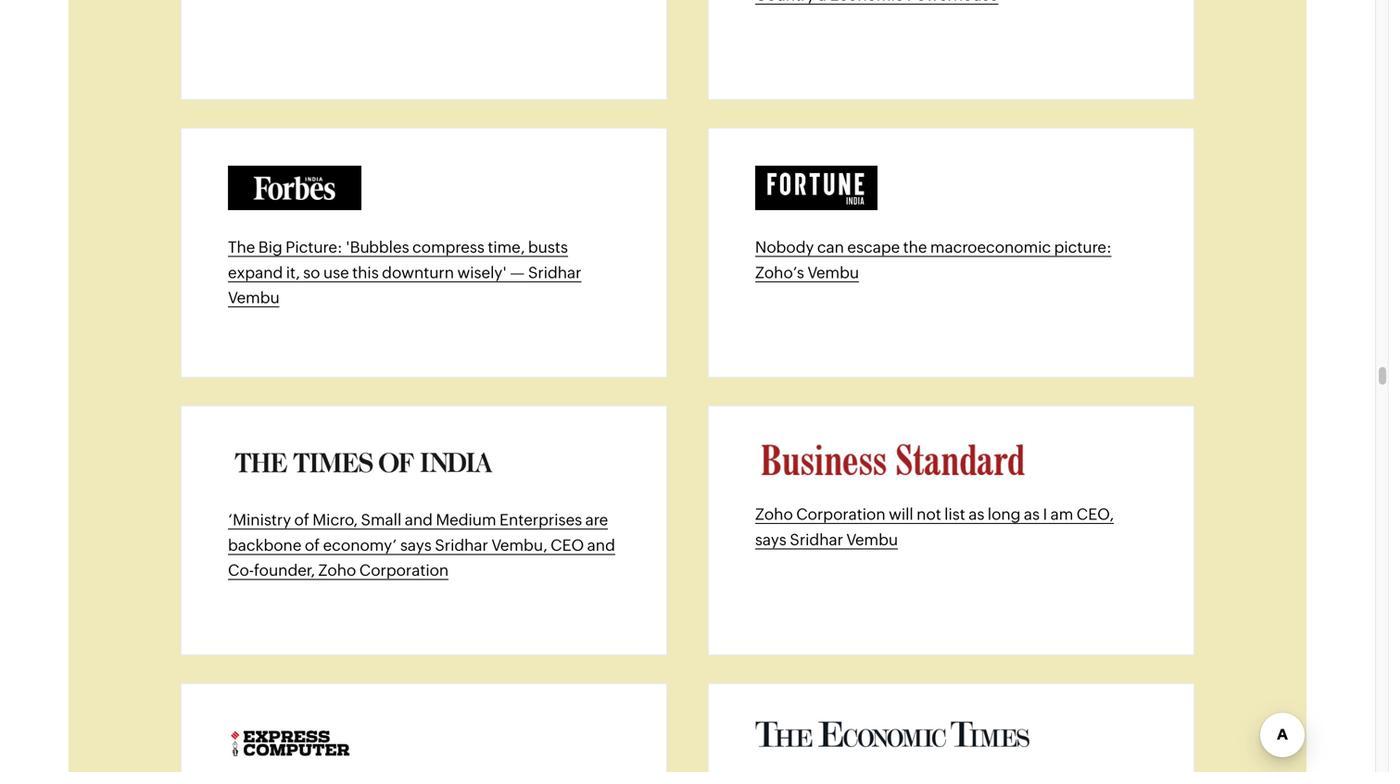 Task type: vqa. For each thing, say whether or not it's contained in the screenshot.
Gary Orlando ICON
no



Task type: locate. For each thing, give the bounding box(es) containing it.
founder,
[[254, 562, 315, 580]]

vembu inside 'the big picture: 'bubbles compress time, busts expand it, so use this downturn wisely' — sridhar vembu'
[[228, 289, 280, 307]]

corporation down economy' at the left bottom of the page
[[359, 562, 449, 580]]

corporation
[[796, 506, 886, 524], [359, 562, 449, 580]]

the big picture: 'bubbles compress time, busts expand it, so use this downturn wisely' — sridhar vembu
[[228, 238, 581, 307]]

'ministry
[[228, 511, 291, 529]]

vembu inside zoho corporation will not list as long as i am ceo, says sridhar vembu
[[846, 531, 898, 549]]

vembu,
[[491, 536, 547, 554]]

escape
[[847, 238, 900, 256]]

and down are
[[587, 536, 615, 554]]

vembu
[[807, 264, 859, 282], [228, 289, 280, 307], [846, 531, 898, 549]]

wisely'
[[457, 264, 507, 282]]

0 vertical spatial and
[[405, 511, 433, 529]]

vembu down will
[[846, 531, 898, 549]]

zoho_general_pages image
[[228, 166, 361, 211], [755, 166, 878, 211], [228, 444, 502, 483], [755, 444, 1030, 478], [228, 722, 353, 767], [755, 722, 1030, 748]]

2 horizontal spatial sridhar
[[790, 531, 843, 549]]

'bubbles
[[346, 238, 409, 256]]

use
[[323, 264, 349, 282]]

sridhar
[[528, 264, 581, 282], [790, 531, 843, 549], [435, 536, 488, 554]]

1 horizontal spatial and
[[587, 536, 615, 554]]

1 horizontal spatial zoho
[[755, 506, 793, 524]]

nobody can escape the macroeconomic picture: zoho's vembu
[[755, 238, 1112, 282]]

1 vertical spatial corporation
[[359, 562, 449, 580]]

0 vertical spatial of
[[294, 511, 309, 529]]

and right small at the left bottom of the page
[[405, 511, 433, 529]]

as left i at the bottom right
[[1024, 506, 1040, 524]]

0 horizontal spatial sridhar
[[435, 536, 488, 554]]

2 as from the left
[[1024, 506, 1040, 524]]

compress
[[412, 238, 485, 256]]

2 vertical spatial vembu
[[846, 531, 898, 549]]

zoho_general_pages image for micro,
[[228, 444, 502, 483]]

zoho
[[755, 506, 793, 524], [318, 562, 356, 580]]

sridhar inside 'ministry of micro, small and medium enterprises are backbone of economy' says sridhar vembu, ceo and co-founder, zoho corporation
[[435, 536, 488, 554]]

of
[[294, 511, 309, 529], [305, 536, 320, 554]]

co-
[[228, 562, 254, 580]]

says inside zoho corporation will not list as long as i am ceo, says sridhar vembu
[[755, 531, 787, 549]]

1 horizontal spatial sridhar
[[528, 264, 581, 282]]

picture:
[[1054, 238, 1112, 256]]

big
[[258, 238, 282, 256]]

zoho inside 'ministry of micro, small and medium enterprises are backbone of economy' says sridhar vembu, ceo and co-founder, zoho corporation
[[318, 562, 356, 580]]

ceo,
[[1077, 506, 1114, 524]]

vembu down expand
[[228, 289, 280, 307]]

1 horizontal spatial corporation
[[796, 506, 886, 524]]

1 vertical spatial zoho
[[318, 562, 356, 580]]

zoho's
[[755, 264, 804, 282]]

says inside 'ministry of micro, small and medium enterprises are backbone of economy' says sridhar vembu, ceo and co-founder, zoho corporation
[[400, 536, 432, 554]]

as
[[969, 506, 984, 524], [1024, 506, 1040, 524]]

vembu inside nobody can escape the macroeconomic picture: zoho's vembu
[[807, 264, 859, 282]]

and
[[405, 511, 433, 529], [587, 536, 615, 554]]

of down micro, on the left of the page
[[305, 536, 320, 554]]

says for vembu,
[[400, 536, 432, 554]]

ceo
[[551, 536, 584, 554]]

1 vertical spatial and
[[587, 536, 615, 554]]

0 vertical spatial zoho
[[755, 506, 793, 524]]

—
[[510, 264, 525, 282]]

as right list
[[969, 506, 984, 524]]

0 vertical spatial vembu
[[807, 264, 859, 282]]

are
[[585, 511, 608, 529]]

medium
[[436, 511, 496, 529]]

sridhar inside zoho corporation will not list as long as i am ceo, says sridhar vembu
[[790, 531, 843, 549]]

1 horizontal spatial says
[[755, 531, 787, 549]]

the big picture: 'bubbles compress time, busts expand it, so use this downturn wisely' — sridhar vembu link
[[228, 238, 581, 308]]

0 horizontal spatial as
[[969, 506, 984, 524]]

of left micro, on the left of the page
[[294, 511, 309, 529]]

says for vembu
[[755, 531, 787, 549]]

0 horizontal spatial says
[[400, 536, 432, 554]]

says
[[755, 531, 787, 549], [400, 536, 432, 554]]

not
[[917, 506, 941, 524]]

backbone
[[228, 536, 302, 554]]

zoho corporation will not list as long as i am ceo, says sridhar vembu link
[[755, 506, 1114, 550]]

1 horizontal spatial as
[[1024, 506, 1040, 524]]

0 horizontal spatial corporation
[[359, 562, 449, 580]]

micro,
[[313, 511, 358, 529]]

am
[[1050, 506, 1073, 524]]

nobody can escape the macroeconomic picture: zoho's vembu link
[[755, 238, 1112, 283]]

'ministry of micro, small and medium enterprises are backbone of economy' says sridhar vembu, ceo and co-founder, zoho corporation link
[[228, 511, 615, 581]]

vembu down can
[[807, 264, 859, 282]]

1 vertical spatial vembu
[[228, 289, 280, 307]]

0 vertical spatial corporation
[[796, 506, 886, 524]]

0 horizontal spatial zoho
[[318, 562, 356, 580]]

will
[[889, 506, 913, 524]]

corporation left will
[[796, 506, 886, 524]]



Task type: describe. For each thing, give the bounding box(es) containing it.
zoho_general_pages image for escape
[[755, 166, 878, 211]]

list
[[944, 506, 965, 524]]

zoho corporation will not list as long as i am ceo, says sridhar vembu
[[755, 506, 1114, 549]]

so
[[303, 264, 320, 282]]

enterprises
[[499, 511, 582, 529]]

can
[[817, 238, 844, 256]]

zoho_general_pages image for will
[[755, 444, 1030, 478]]

nobody
[[755, 238, 814, 256]]

sridhar inside 'the big picture: 'bubbles compress time, busts expand it, so use this downturn wisely' — sridhar vembu'
[[528, 264, 581, 282]]

i
[[1043, 506, 1047, 524]]

zoho inside zoho corporation will not list as long as i am ceo, says sridhar vembu
[[755, 506, 793, 524]]

picture:
[[286, 238, 343, 256]]

macroeconomic
[[930, 238, 1051, 256]]

it,
[[286, 264, 300, 282]]

downturn
[[382, 264, 454, 282]]

small
[[361, 511, 401, 529]]

sridhar for zoho corporation will not list as long as i am ceo, says sridhar vembu
[[790, 531, 843, 549]]

busts
[[528, 238, 568, 256]]

time,
[[488, 238, 525, 256]]

0 horizontal spatial and
[[405, 511, 433, 529]]

long
[[988, 506, 1021, 524]]

1 as from the left
[[969, 506, 984, 524]]

corporation inside 'ministry of micro, small and medium enterprises are backbone of economy' says sridhar vembu, ceo and co-founder, zoho corporation
[[359, 562, 449, 580]]

the
[[228, 238, 255, 256]]

1 vertical spatial of
[[305, 536, 320, 554]]

zoho_general_pages image for picture:
[[228, 166, 361, 211]]

the
[[903, 238, 927, 256]]

economy'
[[323, 536, 397, 554]]

corporation inside zoho corporation will not list as long as i am ceo, says sridhar vembu
[[796, 506, 886, 524]]

'ministry of micro, small and medium enterprises are backbone of economy' says sridhar vembu, ceo and co-founder, zoho corporation
[[228, 511, 615, 580]]

this
[[352, 264, 379, 282]]

expand
[[228, 264, 283, 282]]

sridhar for 'ministry of micro, small and medium enterprises are backbone of economy' says sridhar vembu, ceo and co-founder, zoho corporation
[[435, 536, 488, 554]]



